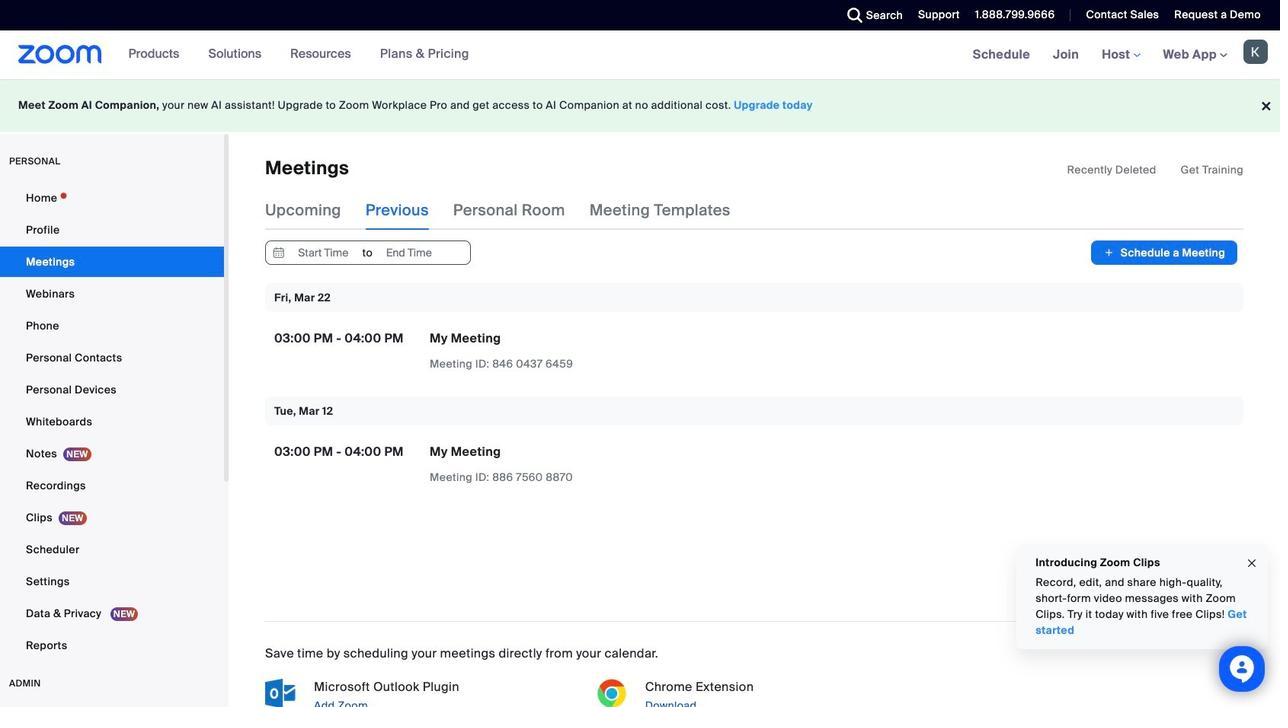 Task type: vqa. For each thing, say whether or not it's contained in the screenshot.
topmost my meeting element
yes



Task type: describe. For each thing, give the bounding box(es) containing it.
date image
[[270, 242, 288, 265]]

product information navigation
[[117, 30, 481, 79]]

meetings navigation
[[961, 30, 1280, 80]]

1 my meeting element from the top
[[430, 331, 501, 347]]

0 vertical spatial application
[[1067, 162, 1243, 178]]

Date Range Picker Start field
[[288, 242, 359, 265]]

tabs of meeting tab list
[[265, 191, 755, 230]]

add image
[[1104, 246, 1115, 261]]

2 my meeting element from the top
[[430, 444, 501, 460]]



Task type: locate. For each thing, give the bounding box(es) containing it.
close image
[[1246, 555, 1258, 573]]

1 vertical spatial my meeting element
[[430, 444, 501, 460]]

zoom logo image
[[18, 45, 102, 64]]

1 vertical spatial application
[[430, 331, 696, 373]]

my meeting element
[[430, 331, 501, 347], [430, 444, 501, 460]]

profile picture image
[[1243, 40, 1268, 64]]

Date Range Picker End field
[[374, 242, 444, 265]]

application
[[1067, 162, 1243, 178], [430, 331, 696, 373], [430, 444, 696, 486]]

footer
[[0, 79, 1280, 132]]

personal menu menu
[[0, 183, 224, 663]]

banner
[[0, 30, 1280, 80]]

0 vertical spatial my meeting element
[[430, 331, 501, 347]]

2 vertical spatial application
[[430, 444, 696, 486]]



